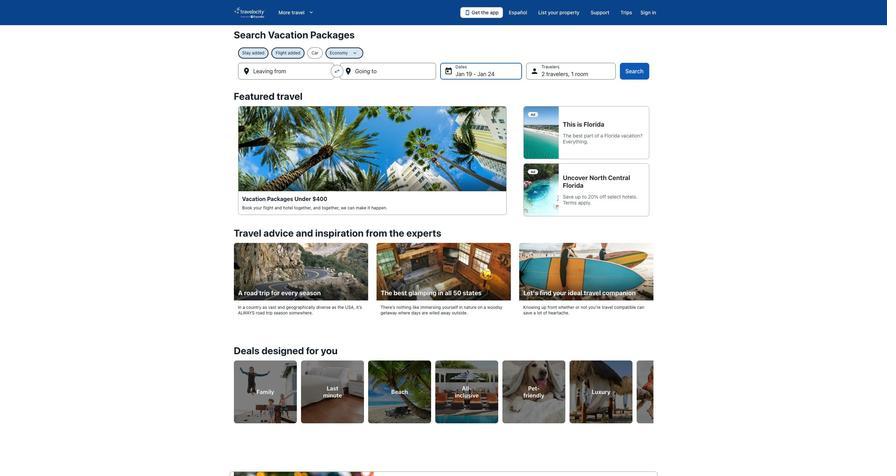 Task type: locate. For each thing, give the bounding box(es) containing it.
travelocity logo image
[[234, 7, 265, 18]]

main content
[[0, 25, 887, 477]]

download the app button image
[[465, 10, 470, 15]]

travel advice and inspiration from the experts region
[[230, 224, 657, 329]]

featured travel region
[[230, 87, 657, 224]]



Task type: describe. For each thing, give the bounding box(es) containing it.
previous image
[[230, 386, 238, 395]]

swap origin and destination values image
[[334, 68, 340, 74]]

next image
[[649, 386, 657, 395]]



Task type: vqa. For each thing, say whether or not it's contained in the screenshot.
Previous Month icon
no



